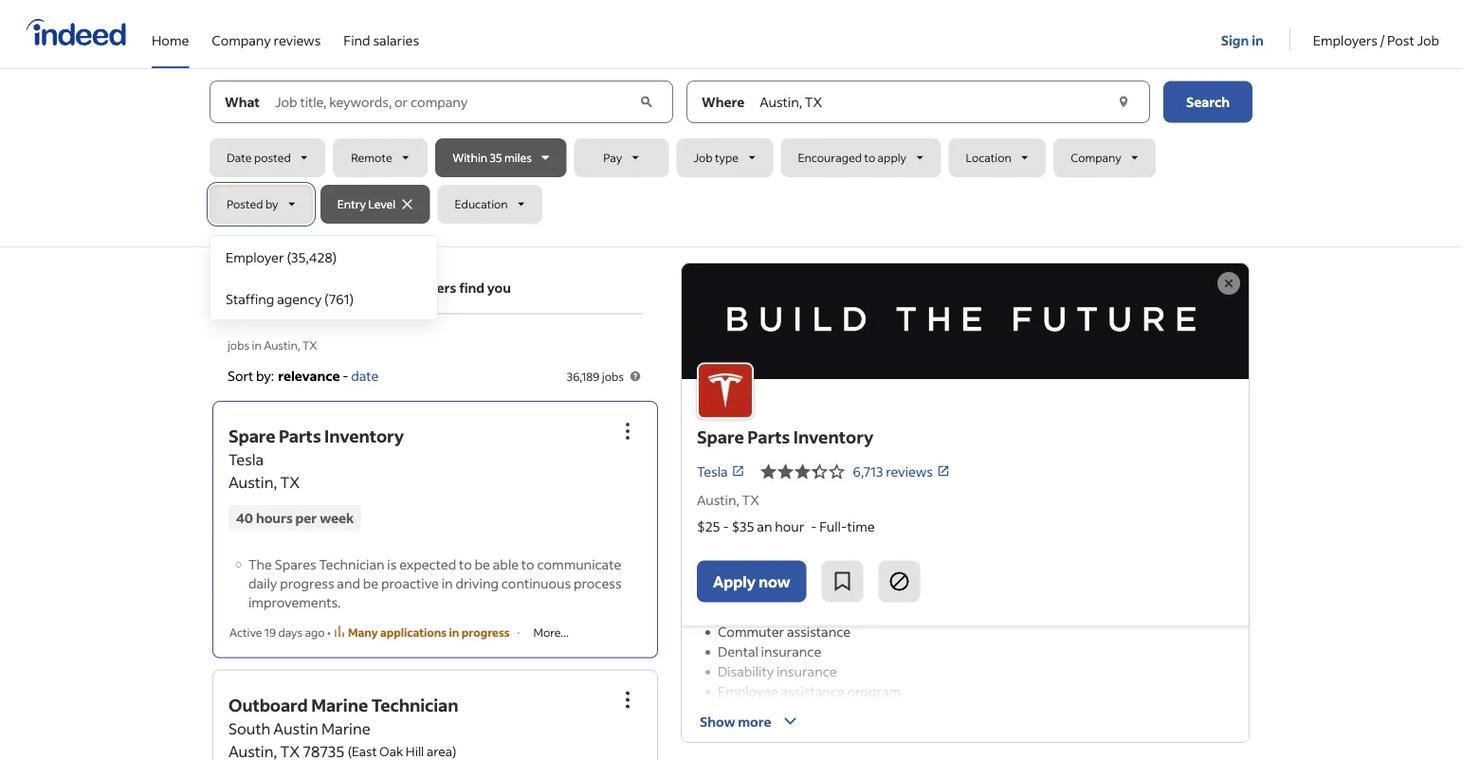 Task type: locate. For each thing, give the bounding box(es) containing it.
oak
[[380, 743, 403, 760]]

company inside company reviews link
[[212, 31, 271, 48]]

1 horizontal spatial be
[[475, 556, 490, 573]]

employee
[[718, 684, 779, 701]]

0 horizontal spatial clear image
[[637, 93, 657, 111]]

technician inside outboard marine technician south austin marine ( east oak hill area )
[[372, 694, 459, 716]]

1 clear image from the left
[[637, 93, 657, 111]]

within
[[453, 150, 488, 165]]

job inside job type dropdown button
[[694, 150, 713, 165]]

daily
[[249, 575, 277, 592]]

austin, up 40
[[229, 473, 277, 492]]

location button
[[949, 139, 1047, 177]]

2 clear element from the left
[[1115, 93, 1134, 111]]

to left apply
[[865, 150, 876, 165]]

pay button
[[574, 139, 669, 177]]

1 vertical spatial technician
[[372, 694, 459, 716]]

- left the full-
[[811, 519, 817, 536]]

0 horizontal spatial spare
[[229, 425, 276, 447]]

none search field containing what
[[210, 81, 1253, 321]]

0 vertical spatial marine
[[311, 694, 368, 716]]

6,713 reviews
[[854, 463, 933, 480]]

progress left ·
[[462, 626, 510, 640]]

40 hours per week
[[236, 510, 354, 527]]

staffing agency (761) link
[[211, 278, 437, 320]]

spare for spare parts inventory tesla austin, tx
[[229, 425, 276, 447]]

0 vertical spatial job
[[1418, 31, 1440, 48]]

(35,428)
[[287, 249, 337, 266]]

0 horizontal spatial to
[[459, 556, 472, 573]]

technician up and
[[319, 556, 385, 573]]

clear image
[[637, 93, 657, 111], [1115, 93, 1134, 111]]

location
[[966, 150, 1012, 165]]

posted by
[[227, 197, 278, 212]]

assistance down save this job icon
[[787, 624, 851, 641]]

0 horizontal spatial clear element
[[637, 93, 657, 111]]

0 horizontal spatial tesla
[[229, 450, 264, 469]]

clear element
[[637, 93, 657, 111], [1115, 93, 1134, 111]]

to up the continuous
[[522, 556, 535, 573]]

not interested image
[[888, 571, 911, 593]]

spare down sort at the left of the page
[[229, 425, 276, 447]]

disability
[[718, 664, 774, 681]]

spares
[[275, 556, 317, 573]]

- left $35
[[723, 519, 729, 536]]

1 vertical spatial company
[[1071, 150, 1122, 165]]

1 vertical spatial insurance
[[777, 664, 837, 681]]

0 vertical spatial company
[[212, 31, 271, 48]]

tesla
[[229, 450, 264, 469], [697, 463, 728, 480]]

be right and
[[363, 575, 379, 592]]

reviews for company reviews
[[274, 31, 321, 48]]

spare up tesla link at bottom
[[697, 426, 745, 448]]

dental
[[718, 644, 759, 661]]

progress down spares
[[280, 575, 334, 592]]

full-
[[820, 519, 848, 536]]

0 horizontal spatial parts
[[279, 425, 321, 447]]

improvements.
[[249, 594, 341, 611]]

1 horizontal spatial inventory
[[794, 426, 874, 448]]

spare parts inventory tesla austin, tx
[[229, 425, 404, 492]]

None search field
[[210, 81, 1253, 321]]

employers
[[390, 279, 457, 296]]

communicate
[[537, 556, 622, 573]]

tesla inside "spare parts inventory tesla austin, tx"
[[229, 450, 264, 469]]

tx up $35
[[742, 492, 760, 509]]

parts for spare parts inventory tesla austin, tx
[[279, 425, 321, 447]]

miles
[[505, 150, 532, 165]]

staffing agency (761)
[[226, 290, 354, 307]]

entry
[[338, 197, 366, 212]]

technician up hill
[[372, 694, 459, 716]]

0 horizontal spatial reviews
[[274, 31, 321, 48]]

sign in
[[1222, 31, 1264, 48]]

progress
[[280, 575, 334, 592], [462, 626, 510, 640]]

parts down the sort by: relevance - date
[[279, 425, 321, 447]]

type
[[715, 150, 739, 165]]

education button
[[438, 185, 543, 224]]

1 horizontal spatial company
[[1071, 150, 1122, 165]]

0 vertical spatial progress
[[280, 575, 334, 592]]

technician inside "the spares technician is expected to be able to communicate daily progress and be proactive in driving continuous process improvements."
[[319, 556, 385, 573]]

1 vertical spatial jobs
[[602, 369, 624, 384]]

upload your resume link
[[228, 278, 356, 298]]

assistance up chevron down image
[[781, 684, 845, 701]]

job left type on the top of the page
[[694, 150, 713, 165]]

commuter assistance dental insurance disability insurance employee assistance program
[[718, 624, 902, 701]]

clear element up company dropdown button
[[1115, 93, 1134, 111]]

1 horizontal spatial spare
[[697, 426, 745, 448]]

tesla up 40
[[229, 450, 264, 469]]

1 vertical spatial assistance
[[781, 684, 845, 701]]

tx up 40 hours per week
[[280, 473, 300, 492]]

you
[[487, 279, 511, 296]]

inventory for spare parts inventory
[[794, 426, 874, 448]]

0 vertical spatial reviews
[[274, 31, 321, 48]]

encouraged
[[798, 150, 862, 165]]

1 horizontal spatial parts
[[748, 426, 791, 448]]

tx up 'relevance'
[[303, 338, 317, 352]]

austin, up by:
[[264, 338, 300, 352]]

0 horizontal spatial inventory
[[325, 425, 404, 447]]

clear element up "pay" dropdown button
[[637, 93, 657, 111]]

tesla logo image
[[682, 264, 1250, 380], [697, 363, 754, 420]]

assistance
[[787, 624, 851, 641], [781, 684, 845, 701]]

jobs up sort at the left of the page
[[228, 338, 250, 352]]

south
[[229, 719, 271, 738]]

reviews right 6,713
[[886, 463, 933, 480]]

- left let
[[358, 279, 364, 296]]

agency
[[277, 290, 322, 307]]

1 vertical spatial be
[[363, 575, 379, 592]]

0 horizontal spatial job
[[694, 150, 713, 165]]

company inside company dropdown button
[[1071, 150, 1122, 165]]

$25
[[697, 519, 721, 536]]

2 horizontal spatial tx
[[742, 492, 760, 509]]

outboard marine technician south austin marine ( east oak hill area )
[[229, 694, 459, 760]]

apply
[[713, 572, 756, 592]]

1 horizontal spatial clear image
[[1115, 93, 1134, 111]]

entry level link
[[321, 185, 430, 224]]

help icon image
[[628, 369, 643, 384]]

1 horizontal spatial job
[[1418, 31, 1440, 48]]

more...
[[534, 626, 569, 640]]

east
[[352, 743, 377, 760]]

2 clear image from the left
[[1115, 93, 1134, 111]]

0 vertical spatial be
[[475, 556, 490, 573]]

search button
[[1164, 81, 1253, 123]]

be up driving
[[475, 556, 490, 573]]

job
[[1418, 31, 1440, 48], [694, 150, 713, 165]]

employer (35,428) link
[[211, 236, 437, 278]]

0 vertical spatial assistance
[[787, 624, 851, 641]]

1 vertical spatial reviews
[[886, 463, 933, 480]]

0 horizontal spatial jobs
[[228, 338, 250, 352]]

•
[[327, 626, 331, 640]]

apply
[[878, 150, 907, 165]]

0 horizontal spatial be
[[363, 575, 379, 592]]

what
[[225, 93, 260, 111]]

parts up 3.3 out of 5 stars. link to 6,713 company reviews (opens in a new tab) image
[[748, 426, 791, 448]]

2 horizontal spatial to
[[865, 150, 876, 165]]

inventory up 3.3 out of 5 stars. link to 6,713 company reviews (opens in a new tab) image
[[794, 426, 874, 448]]

1 horizontal spatial reviews
[[886, 463, 933, 480]]

be
[[475, 556, 490, 573], [363, 575, 379, 592]]

clear image up company dropdown button
[[1115, 93, 1134, 111]]

clear element for what
[[637, 93, 657, 111]]

per
[[296, 510, 317, 527]]

relevance
[[278, 367, 340, 384]]

inventory inside "spare parts inventory tesla austin, tx"
[[325, 425, 404, 447]]

technician
[[319, 556, 385, 573], [372, 694, 459, 716]]

company for company
[[1071, 150, 1122, 165]]

time
[[848, 519, 875, 536]]

active
[[230, 626, 262, 640]]

show more
[[700, 713, 772, 731]]

home link
[[152, 0, 189, 65]]

spare inside "spare parts inventory tesla austin, tx"
[[229, 425, 276, 447]]

and
[[337, 575, 361, 592]]

36,189 jobs
[[567, 369, 624, 384]]

in inside "the spares technician is expected to be able to communicate daily progress and be proactive in driving continuous process improvements."
[[442, 575, 453, 592]]

staffing
[[226, 290, 275, 307]]

parts inside "spare parts inventory tesla austin, tx"
[[279, 425, 321, 447]]

reviews
[[274, 31, 321, 48], [886, 463, 933, 480]]

0 horizontal spatial company
[[212, 31, 271, 48]]

insurance down commuter
[[761, 644, 822, 661]]

is
[[387, 556, 397, 573]]

reviews left find
[[274, 31, 321, 48]]

35
[[490, 150, 503, 165]]

1 horizontal spatial jobs
[[602, 369, 624, 384]]

technician for marine
[[372, 694, 459, 716]]

insurance up chevron down image
[[777, 664, 837, 681]]

1 clear element from the left
[[637, 93, 657, 111]]

find salaries
[[344, 31, 419, 48]]

to up driving
[[459, 556, 472, 573]]

jobs left help icon
[[602, 369, 624, 384]]

jobs in austin, tx
[[228, 338, 317, 352]]

inventory down date link
[[325, 425, 404, 447]]

0 horizontal spatial progress
[[280, 575, 334, 592]]

many
[[348, 626, 378, 640]]

0 vertical spatial technician
[[319, 556, 385, 573]]

job inside employers / post job link
[[1418, 31, 1440, 48]]

hour
[[775, 519, 805, 536]]

post
[[1388, 31, 1415, 48]]

outboard
[[229, 694, 308, 716]]

1 vertical spatial marine
[[322, 719, 371, 738]]

date link
[[351, 367, 379, 384]]

40
[[236, 510, 253, 527]]

date
[[351, 367, 379, 384]]

clear image up "pay" dropdown button
[[637, 93, 657, 111]]

1 horizontal spatial progress
[[462, 626, 510, 640]]

proactive
[[381, 575, 439, 592]]

by
[[266, 197, 278, 212]]

menu
[[210, 235, 438, 321]]

pay
[[604, 150, 623, 165]]

1 vertical spatial job
[[694, 150, 713, 165]]

0 horizontal spatial tx
[[280, 473, 300, 492]]

within 35 miles button
[[436, 139, 567, 177]]

1 horizontal spatial clear element
[[1115, 93, 1134, 111]]

job right 'post'
[[1418, 31, 1440, 48]]

in down expected on the bottom left of the page
[[442, 575, 453, 592]]

1 vertical spatial progress
[[462, 626, 510, 640]]

0 vertical spatial jobs
[[228, 338, 250, 352]]

1 horizontal spatial tesla
[[697, 463, 728, 480]]

tesla up austin, tx
[[697, 463, 728, 480]]



Task type: vqa. For each thing, say whether or not it's contained in the screenshot.
the Amric Manhattan (opens in a new tab) Icon
no



Task type: describe. For each thing, give the bounding box(es) containing it.
- left date link
[[343, 367, 349, 384]]

date posted
[[227, 150, 291, 165]]

spare for spare parts inventory
[[697, 426, 745, 448]]

encouraged to apply button
[[781, 139, 942, 177]]

apply now
[[713, 572, 791, 592]]

home
[[152, 31, 189, 48]]

austin, tx
[[697, 492, 760, 509]]

spare parts inventory button
[[229, 425, 404, 447]]

posted
[[254, 150, 291, 165]]

more
[[738, 713, 772, 731]]

clear image for where
[[1115, 93, 1134, 111]]

many applications in progress
[[348, 626, 510, 640]]

week
[[320, 510, 354, 527]]

company for company reviews
[[212, 31, 271, 48]]

by:
[[256, 367, 274, 384]]

spare parts inventory
[[697, 426, 874, 448]]

)
[[453, 743, 457, 760]]

job type button
[[677, 139, 774, 177]]

6,713
[[854, 463, 884, 480]]

search
[[1187, 93, 1231, 111]]

in up by:
[[252, 338, 262, 352]]

company reviews
[[212, 31, 321, 48]]

·
[[518, 626, 520, 640]]

austin
[[274, 719, 319, 738]]

clear image for what
[[637, 93, 657, 111]]

the
[[249, 556, 272, 573]]

employer
[[226, 249, 284, 266]]

within 35 miles
[[453, 150, 532, 165]]

parts for spare parts inventory
[[748, 426, 791, 448]]

6,713 reviews link
[[854, 463, 951, 480]]

more... button
[[528, 625, 575, 641]]

clear element for where
[[1115, 93, 1134, 111]]

your
[[276, 279, 305, 296]]

sign
[[1222, 31, 1250, 48]]

austin, up $25
[[697, 492, 740, 509]]

date posted button
[[210, 139, 326, 177]]

job actions menu is collapsed image
[[617, 689, 639, 712]]

in right sign
[[1253, 31, 1264, 48]]

austin, inside "spare parts inventory tesla austin, tx"
[[229, 473, 277, 492]]

entry level
[[338, 197, 396, 212]]

days
[[278, 626, 303, 640]]

$25 - $35 an hour - full-time
[[697, 519, 875, 536]]

the spares technician is expected to be able to communicate daily progress and be proactive in driving continuous process improvements.
[[249, 556, 622, 611]]

hill
[[406, 743, 424, 760]]

chevron down image
[[779, 711, 802, 733]]

hours
[[256, 510, 293, 527]]

progress inside "the spares technician is expected to be able to communicate daily progress and be proactive in driving continuous process improvements."
[[280, 575, 334, 592]]

19
[[265, 626, 276, 640]]

job type
[[694, 150, 739, 165]]

upload your resume - let employers find you
[[228, 279, 511, 296]]

1 horizontal spatial tx
[[303, 338, 317, 352]]

job actions menu is collapsed image
[[617, 420, 639, 443]]

outboard marine technician button
[[229, 694, 459, 716]]

level
[[368, 197, 396, 212]]

tx inside "spare parts inventory tesla austin, tx"
[[280, 473, 300, 492]]

applications
[[380, 626, 447, 640]]

ago
[[305, 626, 325, 640]]

close job details image
[[1218, 272, 1241, 295]]

date
[[227, 150, 252, 165]]

commuter
[[718, 624, 785, 641]]

education
[[455, 197, 508, 212]]

save this job image
[[832, 571, 854, 593]]

an
[[757, 519, 773, 536]]

show
[[700, 713, 736, 731]]

36,189
[[567, 369, 600, 384]]

posted
[[227, 197, 263, 212]]

employer (35,428)
[[226, 249, 337, 266]]

posted by button
[[210, 185, 313, 224]]

process
[[574, 575, 622, 592]]

What field
[[271, 81, 636, 123]]

employers / post job link
[[1314, 0, 1440, 65]]

menu containing employer (35,428)
[[210, 235, 438, 321]]

remote
[[351, 150, 392, 165]]

0 vertical spatial insurance
[[761, 644, 822, 661]]

program
[[848, 684, 902, 701]]

continuous
[[502, 575, 571, 592]]

1 horizontal spatial to
[[522, 556, 535, 573]]

now
[[759, 572, 791, 592]]

(
[[348, 743, 352, 760]]

tesla inside tesla link
[[697, 463, 728, 480]]

to inside encouraged to apply popup button
[[865, 150, 876, 165]]

inventory for spare parts inventory tesla austin, tx
[[325, 425, 404, 447]]

Where field
[[756, 81, 1113, 123]]

salaries
[[373, 31, 419, 48]]

apply now button
[[697, 561, 807, 603]]

in right applications
[[449, 626, 460, 640]]

where
[[702, 93, 745, 111]]

find
[[459, 279, 485, 296]]

reviews for 6,713 reviews
[[886, 463, 933, 480]]

find
[[344, 31, 371, 48]]

let
[[367, 279, 387, 296]]

$35
[[732, 519, 755, 536]]

sort
[[228, 367, 254, 384]]

show more button
[[699, 710, 803, 738]]

expected
[[400, 556, 457, 573]]

area
[[427, 743, 453, 760]]

sign in link
[[1222, 1, 1267, 65]]

3.3 out of 5 stars. link to 6,713 company reviews (opens in a new tab) image
[[761, 461, 846, 483]]

technician for spares
[[319, 556, 385, 573]]



